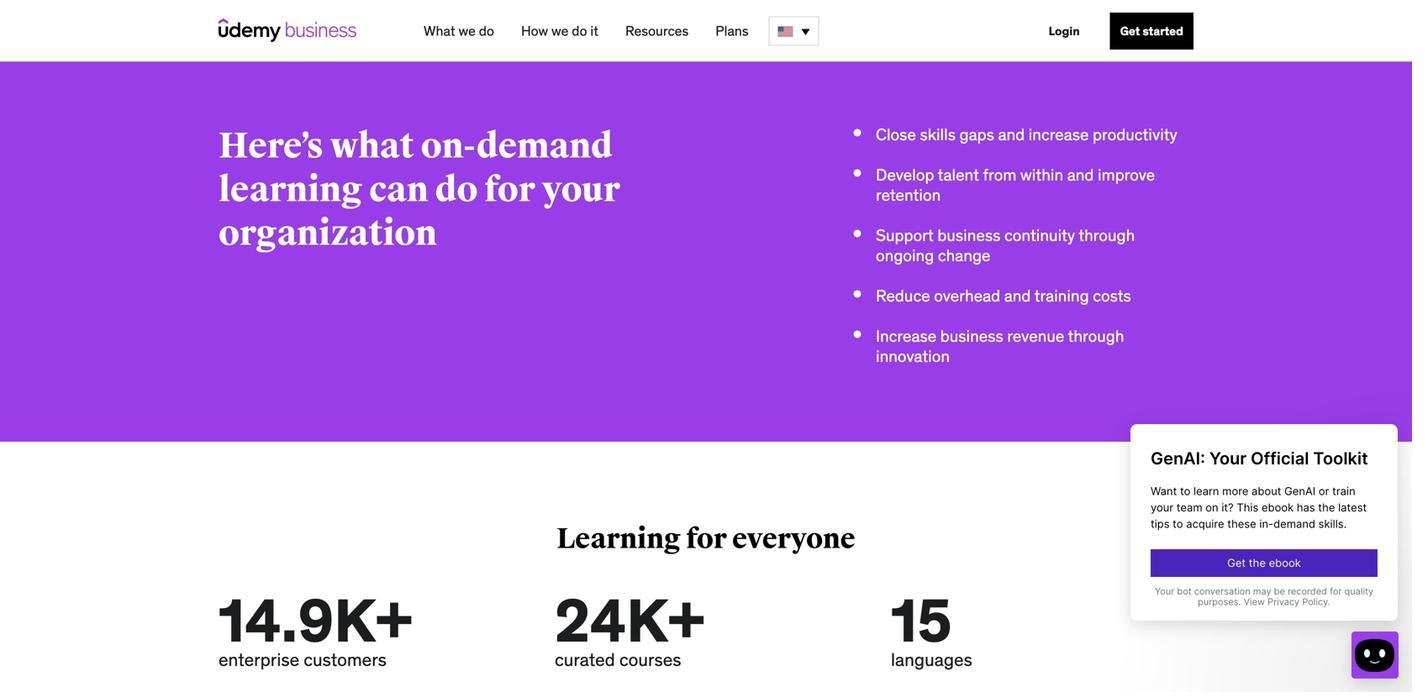 Task type: describe. For each thing, give the bounding box(es) containing it.
resources
[[626, 22, 689, 40]]

through for support business continuity through ongoing change
[[1079, 225, 1135, 245]]

through for increase business revenue through innovation
[[1068, 326, 1125, 346]]

15
[[891, 584, 952, 658]]

login button
[[1039, 13, 1090, 50]]

what we do
[[424, 22, 494, 40]]

it
[[591, 22, 599, 40]]

learning
[[219, 168, 363, 212]]

do for how we do it
[[572, 22, 587, 40]]

started
[[1143, 24, 1184, 39]]

what
[[330, 124, 414, 168]]

continuity
[[1005, 225, 1075, 245]]

costs
[[1093, 286, 1131, 306]]

gaps
[[960, 124, 994, 145]]

overhead
[[934, 286, 1001, 306]]

curated courses
[[555, 649, 681, 671]]

learning for everyone
[[557, 522, 856, 557]]

enterprise
[[219, 649, 299, 671]]

get started link
[[1110, 13, 1194, 50]]

productivity
[[1093, 124, 1178, 145]]

get started
[[1120, 24, 1184, 39]]

login
[[1049, 24, 1080, 39]]

demand
[[477, 124, 613, 168]]

within
[[1021, 165, 1064, 185]]

1 vertical spatial for
[[686, 522, 727, 557]]

and inside develop talent from within and improve retention
[[1067, 165, 1094, 185]]

what
[[424, 22, 455, 40]]

revenue
[[1007, 326, 1065, 346]]

here's what on-demand learning can do for your organization
[[219, 124, 620, 256]]

business for ongoing
[[938, 225, 1001, 245]]

close
[[876, 124, 916, 145]]

learning
[[557, 522, 681, 557]]

skills
[[920, 124, 956, 145]]

everyone
[[732, 522, 856, 557]]

curated
[[555, 649, 615, 671]]

courses
[[619, 649, 681, 671]]

from
[[983, 165, 1017, 185]]

customers
[[304, 649, 387, 671]]

your
[[542, 168, 620, 212]]

plans button
[[709, 16, 756, 46]]

develop talent from within and improve retention
[[876, 165, 1155, 205]]

ongoing
[[876, 245, 934, 266]]

do inside here's what on-demand learning can do for your organization
[[435, 168, 478, 212]]

udemy business image
[[219, 18, 356, 42]]

support
[[876, 225, 934, 245]]



Task type: locate. For each thing, give the bounding box(es) containing it.
resources button
[[619, 16, 696, 46]]

do left it
[[572, 22, 587, 40]]

0 horizontal spatial we
[[459, 22, 476, 40]]

through inside the increase business revenue through innovation
[[1068, 326, 1125, 346]]

develop
[[876, 165, 934, 185]]

1 horizontal spatial we
[[552, 22, 569, 40]]

here's
[[219, 124, 324, 168]]

through down costs
[[1068, 326, 1125, 346]]

2 vertical spatial and
[[1004, 286, 1031, 306]]

improve
[[1098, 165, 1155, 185]]

retention
[[876, 185, 941, 205]]

we
[[459, 22, 476, 40], [552, 22, 569, 40]]

business inside support business continuity through ongoing change
[[938, 225, 1001, 245]]

through
[[1079, 225, 1135, 245], [1068, 326, 1125, 346]]

we right what
[[459, 22, 476, 40]]

do for what we do
[[479, 22, 494, 40]]

and
[[998, 124, 1025, 145], [1067, 165, 1094, 185], [1004, 286, 1031, 306]]

we inside popup button
[[459, 22, 476, 40]]

business up the overhead
[[938, 225, 1001, 245]]

what we do button
[[417, 16, 501, 46]]

increase
[[1029, 124, 1089, 145]]

menu navigation
[[410, 0, 1194, 62]]

and right the 'gaps'
[[998, 124, 1025, 145]]

0 horizontal spatial do
[[435, 168, 478, 212]]

1 vertical spatial business
[[941, 326, 1004, 346]]

business
[[938, 225, 1001, 245], [941, 326, 1004, 346]]

close skills gaps and increase productivity
[[876, 124, 1178, 145]]

we right how
[[552, 22, 569, 40]]

0 horizontal spatial for
[[485, 168, 535, 212]]

languages
[[891, 649, 973, 671]]

we for what
[[459, 22, 476, 40]]

increase
[[876, 326, 937, 346]]

for inside here's what on-demand learning can do for your organization
[[485, 168, 535, 212]]

enterprise customers
[[219, 649, 387, 671]]

through up costs
[[1079, 225, 1135, 245]]

on-
[[421, 124, 477, 168]]

2 we from the left
[[552, 22, 569, 40]]

1 vertical spatial and
[[1067, 165, 1094, 185]]

talent
[[938, 165, 979, 185]]

for
[[485, 168, 535, 212], [686, 522, 727, 557]]

1 horizontal spatial for
[[686, 522, 727, 557]]

reduce overhead and training costs
[[876, 286, 1131, 306]]

and right within
[[1067, 165, 1094, 185]]

innovation
[[876, 346, 950, 367]]

business for innovation
[[941, 326, 1004, 346]]

reduce
[[876, 286, 930, 306]]

do right what
[[479, 22, 494, 40]]

0 vertical spatial and
[[998, 124, 1025, 145]]

1 we from the left
[[459, 22, 476, 40]]

14.9k+
[[219, 584, 412, 658]]

support business continuity through ongoing change
[[876, 225, 1135, 266]]

0 vertical spatial through
[[1079, 225, 1135, 245]]

change
[[938, 245, 991, 266]]

do inside "what we do" popup button
[[479, 22, 494, 40]]

plans
[[716, 22, 749, 40]]

1 horizontal spatial do
[[479, 22, 494, 40]]

0 vertical spatial business
[[938, 225, 1001, 245]]

increase business revenue through innovation
[[876, 326, 1125, 367]]

we inside dropdown button
[[552, 22, 569, 40]]

through inside support business continuity through ongoing change
[[1079, 225, 1135, 245]]

do inside how we do it dropdown button
[[572, 22, 587, 40]]

1 vertical spatial through
[[1068, 326, 1125, 346]]

how we do it
[[521, 22, 599, 40]]

and left training
[[1004, 286, 1031, 306]]

do right can
[[435, 168, 478, 212]]

can
[[369, 168, 429, 212]]

organization
[[219, 212, 437, 256]]

we for how
[[552, 22, 569, 40]]

business down the overhead
[[941, 326, 1004, 346]]

how we do it button
[[514, 16, 605, 46]]

24k+
[[555, 584, 705, 658]]

how
[[521, 22, 548, 40]]

get
[[1120, 24, 1140, 39]]

0 vertical spatial for
[[485, 168, 535, 212]]

do
[[479, 22, 494, 40], [572, 22, 587, 40], [435, 168, 478, 212]]

2 horizontal spatial do
[[572, 22, 587, 40]]

business inside the increase business revenue through innovation
[[941, 326, 1004, 346]]

training
[[1035, 286, 1089, 306]]



Task type: vqa. For each thing, say whether or not it's contained in the screenshot.
Job Title * *
no



